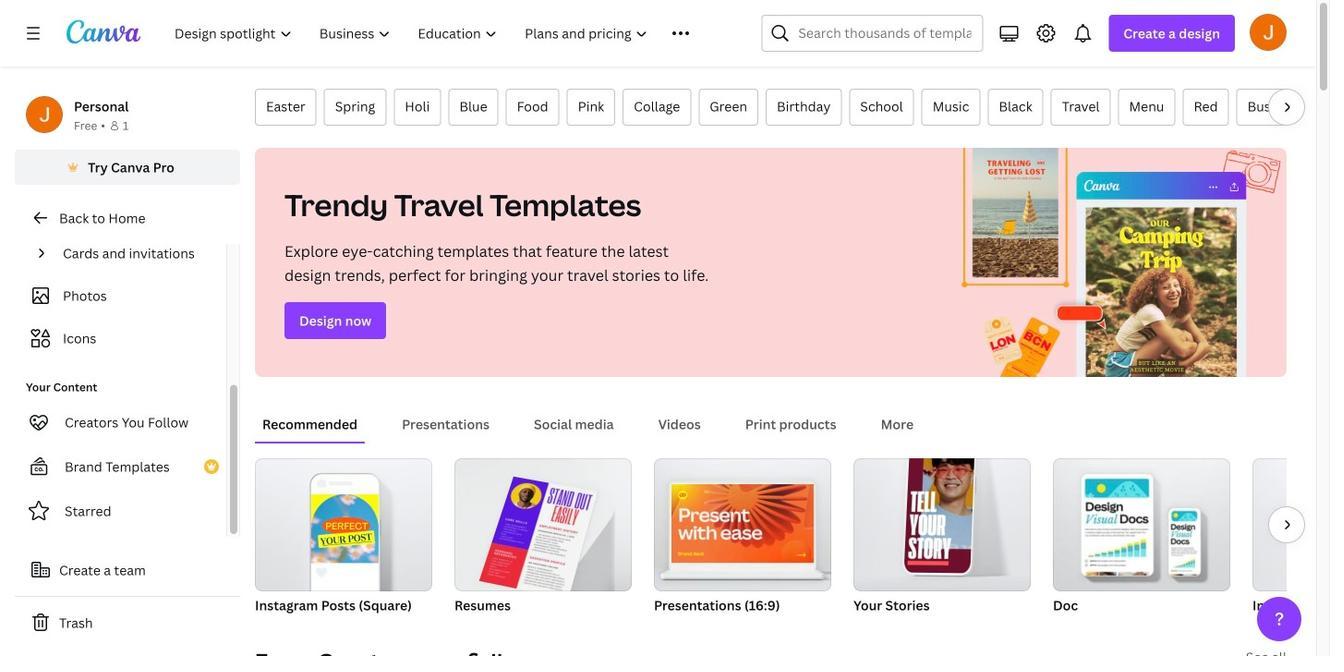 Task type: describe. For each thing, give the bounding box(es) containing it.
Search search field
[[799, 16, 972, 51]]



Task type: locate. For each thing, give the bounding box(es) containing it.
your story image
[[904, 447, 975, 573], [854, 458, 1032, 592]]

jeremy miller image
[[1251, 14, 1288, 51]]

instagram story image
[[1253, 458, 1331, 592]]

top level navigation element
[[163, 15, 718, 52], [163, 15, 718, 52]]

instagram post (square) image
[[255, 458, 433, 592], [311, 494, 379, 563]]

trendy travel templates image
[[944, 148, 1288, 377]]

doc image
[[1054, 458, 1231, 592], [1054, 458, 1231, 592]]

resume image
[[455, 458, 632, 592], [479, 477, 598, 599]]

presentation (16:9) image
[[654, 458, 832, 592], [672, 484, 815, 563]]

None search field
[[762, 15, 984, 52]]



Task type: vqa. For each thing, say whether or not it's contained in the screenshot.
Instagram Post (Square) image
yes



